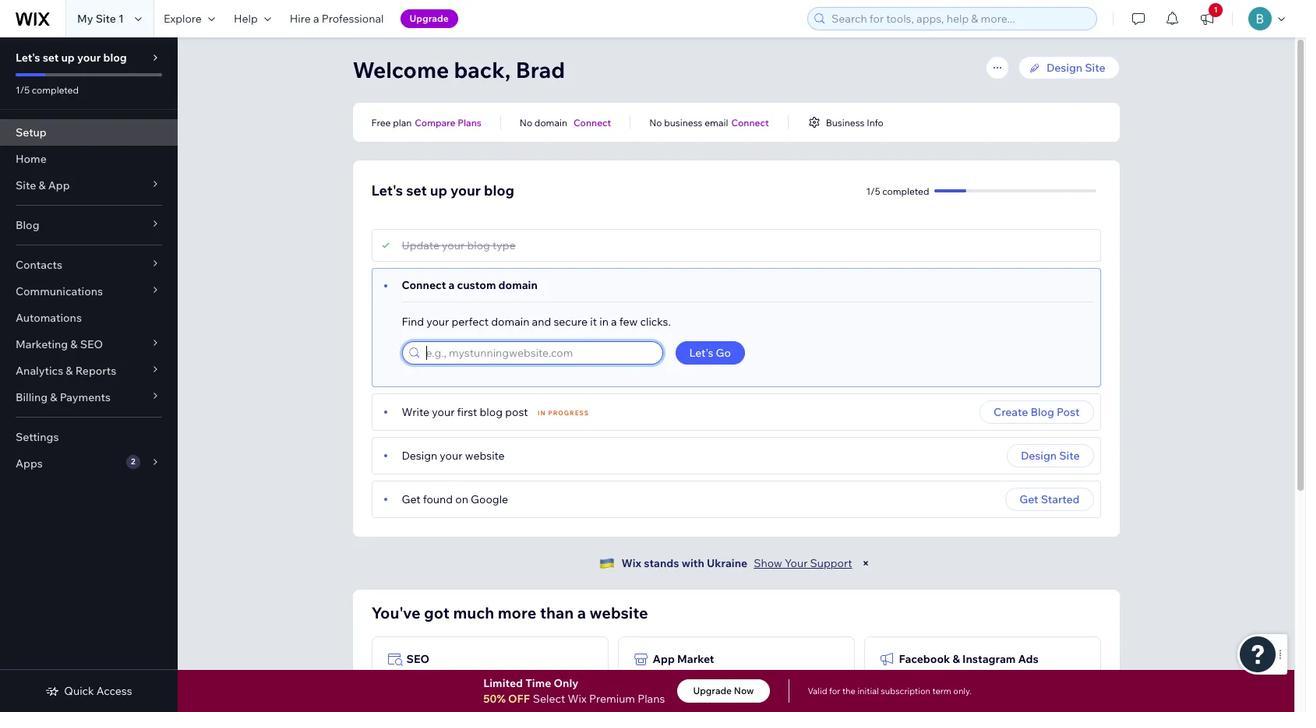 Task type: locate. For each thing, give the bounding box(es) containing it.
add
[[792, 672, 809, 684]]

show
[[754, 557, 783, 571]]

1 vertical spatial plans
[[638, 692, 665, 706]]

it
[[590, 315, 597, 329]]

2 vertical spatial seo
[[560, 672, 580, 684]]

completed
[[32, 84, 79, 96], [883, 185, 930, 197]]

apps
[[758, 672, 779, 684]]

google left using
[[455, 672, 488, 684]]

found
[[423, 493, 453, 507]]

1/5 up setup
[[16, 84, 30, 96]]

wix down 'only'
[[568, 692, 587, 706]]

1/5 completed up setup
[[16, 84, 79, 96]]

a right the hire
[[313, 12, 319, 26]]

1/5 inside sidebar element
[[16, 84, 30, 96]]

let's up setup
[[16, 51, 40, 65]]

& up analytics & reports
[[70, 338, 78, 352]]

app market
[[653, 653, 715, 667]]

1 horizontal spatial connect
[[574, 117, 611, 128]]

1 vertical spatial let's
[[372, 182, 403, 200]]

compare
[[415, 117, 456, 128]]

& inside popup button
[[50, 391, 57, 405]]

sidebar element
[[0, 37, 178, 713]]

0 vertical spatial 1/5
[[16, 84, 30, 96]]

let's
[[16, 51, 40, 65], [372, 182, 403, 200], [690, 346, 714, 360]]

a right in
[[611, 315, 617, 329]]

0 vertical spatial blog
[[16, 218, 39, 232]]

completed down info on the right top
[[883, 185, 930, 197]]

on right found
[[456, 493, 469, 507]]

0 vertical spatial the
[[1049, 672, 1063, 684]]

1 vertical spatial with
[[964, 672, 983, 684]]

google right found
[[471, 493, 509, 507]]

site & app
[[16, 179, 70, 193]]

1/5 completed inside sidebar element
[[16, 84, 79, 96]]

create
[[994, 405, 1029, 419]]

& up visitors
[[953, 653, 961, 667]]

the
[[1049, 672, 1063, 684], [843, 686, 856, 697]]

& left reports on the bottom of page
[[66, 364, 73, 378]]

only.
[[954, 686, 972, 697]]

0 vertical spatial set
[[43, 51, 59, 65]]

1 vertical spatial 1/5
[[867, 185, 881, 197]]

&
[[39, 179, 46, 193], [70, 338, 78, 352], [66, 364, 73, 378], [50, 391, 57, 405], [953, 653, 961, 667]]

get left started on the bottom right of page
[[1020, 493, 1039, 507]]

no down brad
[[520, 117, 533, 128]]

valid
[[808, 686, 828, 697]]

site inside button
[[1060, 449, 1080, 463]]

e.g., mystunningwebsite.com field
[[421, 342, 658, 364]]

0 horizontal spatial let's
[[16, 51, 40, 65]]

type
[[493, 239, 516, 253]]

limited
[[484, 677, 523, 691]]

my
[[77, 12, 93, 26]]

no for no business email connect
[[650, 117, 662, 128]]

domain
[[535, 117, 568, 128], [499, 278, 538, 292], [491, 315, 530, 329]]

automations
[[16, 311, 82, 325]]

wix stands with ukraine show your support
[[622, 557, 853, 571]]

app up over
[[653, 653, 675, 667]]

1 vertical spatial blog
[[1031, 405, 1055, 419]]

design site
[[1047, 61, 1106, 75], [1021, 449, 1080, 463]]

& right billing at the left bottom of page
[[50, 391, 57, 405]]

blog left the type
[[467, 239, 490, 253]]

business info
[[826, 117, 884, 128]]

show your support button
[[754, 557, 853, 571]]

design site inside button
[[1021, 449, 1080, 463]]

let's left go
[[690, 346, 714, 360]]

up up update
[[430, 182, 448, 200]]

1 vertical spatial design site
[[1021, 449, 1080, 463]]

let's up update
[[372, 182, 403, 200]]

0 horizontal spatial the
[[843, 686, 856, 697]]

website right than
[[590, 604, 648, 623]]

you've
[[372, 604, 421, 623]]

a
[[313, 12, 319, 26], [449, 278, 455, 292], [611, 315, 617, 329], [578, 604, 586, 623]]

site
[[96, 12, 116, 26], [1086, 61, 1106, 75], [16, 179, 36, 193], [1060, 449, 1080, 463]]

to left add
[[781, 672, 790, 684]]

the right for
[[843, 686, 856, 697]]

google
[[471, 493, 509, 507], [455, 672, 488, 684]]

with
[[682, 557, 705, 571], [964, 672, 983, 684]]

& for site
[[39, 179, 46, 193]]

website
[[465, 449, 505, 463], [590, 604, 648, 623]]

site & app button
[[0, 172, 178, 199]]

0 vertical spatial up
[[61, 51, 75, 65]]

1 connect link from the left
[[574, 115, 611, 129]]

with up only. in the right of the page
[[964, 672, 983, 684]]

0 horizontal spatial connect link
[[574, 115, 611, 129]]

0 vertical spatial plans
[[458, 117, 482, 128]]

get found on google
[[402, 493, 509, 507]]

1 vertical spatial set
[[406, 182, 427, 200]]

your
[[785, 557, 808, 571]]

1 horizontal spatial get
[[1020, 493, 1039, 507]]

0 horizontal spatial with
[[682, 557, 705, 571]]

on inside rank higher on google using advanced seo tools.
[[442, 672, 453, 684]]

0 horizontal spatial connect
[[402, 278, 446, 292]]

let's inside button
[[690, 346, 714, 360]]

0 horizontal spatial find
[[402, 315, 424, 329]]

blog left post
[[1031, 405, 1055, 419]]

find over 300 powerful web apps to add to your site.
[[634, 672, 820, 696]]

communications
[[16, 285, 103, 299]]

on for found
[[456, 493, 469, 507]]

0 horizontal spatial app
[[48, 179, 70, 193]]

site
[[913, 672, 929, 684]]

first
[[457, 405, 478, 419]]

up up setup link
[[61, 51, 75, 65]]

0 vertical spatial 1/5 completed
[[16, 84, 79, 96]]

1 vertical spatial on
[[442, 672, 453, 684]]

upgrade up 'welcome'
[[410, 12, 449, 24]]

0 vertical spatial find
[[402, 315, 424, 329]]

quick
[[64, 685, 94, 699]]

2 horizontal spatial let's
[[690, 346, 714, 360]]

get left found
[[402, 493, 421, 507]]

1 horizontal spatial the
[[1049, 672, 1063, 684]]

find inside find over 300 powerful web apps to add to your site.
[[634, 672, 653, 684]]

blog up contacts
[[16, 218, 39, 232]]

2 vertical spatial let's
[[690, 346, 714, 360]]

automations link
[[0, 305, 178, 331]]

domain left and
[[491, 315, 530, 329]]

1 horizontal spatial 1/5
[[867, 185, 881, 197]]

1 horizontal spatial find
[[634, 672, 653, 684]]

google inside rank higher on google using advanced seo tools.
[[455, 672, 488, 684]]

0 vertical spatial upgrade
[[410, 12, 449, 24]]

your left first
[[432, 405, 455, 419]]

find
[[402, 315, 424, 329], [634, 672, 653, 684]]

1/5 completed down info on the right top
[[867, 185, 930, 197]]

2 vertical spatial domain
[[491, 315, 530, 329]]

1 vertical spatial 1/5 completed
[[867, 185, 930, 197]]

design your website
[[402, 449, 505, 463]]

1 horizontal spatial no
[[650, 117, 662, 128]]

0 horizontal spatial set
[[43, 51, 59, 65]]

0 horizontal spatial seo
[[80, 338, 103, 352]]

0 horizontal spatial up
[[61, 51, 75, 65]]

1 horizontal spatial blog
[[1031, 405, 1055, 419]]

on right the higher
[[442, 672, 453, 684]]

1 horizontal spatial app
[[653, 653, 675, 667]]

2 connect link from the left
[[732, 115, 769, 129]]

find left perfect at the top left
[[402, 315, 424, 329]]

0 vertical spatial let's set up your blog
[[16, 51, 127, 65]]

set up setup
[[43, 51, 59, 65]]

in progress
[[538, 409, 590, 417]]

rank higher on google using advanced seo tools.
[[388, 672, 580, 696]]

upgrade down powerful
[[693, 685, 732, 697]]

wix inside limited time only 50% off select wix premium plans
[[568, 692, 587, 706]]

your inside find over 300 powerful web apps to add to your site.
[[634, 684, 654, 696]]

1 vertical spatial domain
[[499, 278, 538, 292]]

1 horizontal spatial website
[[590, 604, 648, 623]]

compare plans link
[[415, 115, 482, 129]]

design site link
[[1019, 56, 1120, 80]]

domain down brad
[[535, 117, 568, 128]]

few
[[620, 315, 638, 329]]

domain up find your perfect domain and secure it in a few clicks. on the top
[[499, 278, 538, 292]]

plans down over
[[638, 692, 665, 706]]

with right stands
[[682, 557, 705, 571]]

1 get from the left
[[402, 493, 421, 507]]

setup link
[[0, 119, 178, 146]]

find left over
[[634, 672, 653, 684]]

reach
[[1022, 672, 1047, 684]]

0 horizontal spatial no
[[520, 117, 533, 128]]

0 vertical spatial with
[[682, 557, 705, 571]]

0 horizontal spatial 1/5
[[16, 84, 30, 96]]

0 horizontal spatial on
[[442, 672, 453, 684]]

1 vertical spatial find
[[634, 672, 653, 684]]

no left business
[[650, 117, 662, 128]]

1 vertical spatial wix
[[568, 692, 587, 706]]

0 horizontal spatial blog
[[16, 218, 39, 232]]

clicks.
[[640, 315, 671, 329]]

1 horizontal spatial to
[[811, 672, 820, 684]]

0 vertical spatial let's
[[16, 51, 40, 65]]

design inside design site button
[[1021, 449, 1057, 463]]

completed up setup
[[32, 84, 79, 96]]

website down first
[[465, 449, 505, 463]]

0 horizontal spatial completed
[[32, 84, 79, 96]]

site inside dropdown button
[[16, 179, 36, 193]]

0 vertical spatial app
[[48, 179, 70, 193]]

2 horizontal spatial seo
[[560, 672, 580, 684]]

upgrade now
[[693, 685, 754, 697]]

let's inside sidebar element
[[16, 51, 40, 65]]

wix
[[622, 557, 642, 571], [568, 692, 587, 706]]

0 vertical spatial completed
[[32, 84, 79, 96]]

0 vertical spatial google
[[471, 493, 509, 507]]

1 vertical spatial upgrade
[[693, 685, 732, 697]]

get for get found on google
[[402, 493, 421, 507]]

let's set up your blog
[[16, 51, 127, 65], [372, 182, 515, 200]]

0 horizontal spatial let's set up your blog
[[16, 51, 127, 65]]

1 no from the left
[[520, 117, 533, 128]]

google for found
[[471, 493, 509, 507]]

seo up select in the left bottom of the page
[[560, 672, 580, 684]]

1 horizontal spatial let's set up your blog
[[372, 182, 515, 200]]

powerful
[[696, 672, 735, 684]]

1 vertical spatial google
[[455, 672, 488, 684]]

with inside the attract site visitors with ads that reach the right audience.
[[964, 672, 983, 684]]

your up get found on google on the left
[[440, 449, 463, 463]]

0 horizontal spatial wix
[[568, 692, 587, 706]]

1 horizontal spatial seo
[[407, 653, 430, 667]]

domain for custom
[[499, 278, 538, 292]]

0 vertical spatial seo
[[80, 338, 103, 352]]

let's set up your blog down 'my'
[[16, 51, 127, 65]]

your inside sidebar element
[[77, 51, 101, 65]]

& for analytics
[[66, 364, 73, 378]]

design site button
[[1007, 444, 1094, 468]]

1 horizontal spatial plans
[[638, 692, 665, 706]]

upgrade
[[410, 12, 449, 24], [693, 685, 732, 697]]

2 get from the left
[[1020, 493, 1039, 507]]

1 vertical spatial let's set up your blog
[[372, 182, 515, 200]]

your left perfect at the top left
[[427, 315, 449, 329]]

& for billing
[[50, 391, 57, 405]]

seo up the higher
[[407, 653, 430, 667]]

design inside design site link
[[1047, 61, 1083, 75]]

completed inside sidebar element
[[32, 84, 79, 96]]

1 horizontal spatial completed
[[883, 185, 930, 197]]

1/5 down info on the right top
[[867, 185, 881, 197]]

perfect
[[452, 315, 489, 329]]

upgrade for upgrade
[[410, 12, 449, 24]]

ukraine
[[707, 557, 748, 571]]

to up valid
[[811, 672, 820, 684]]

1/5
[[16, 84, 30, 96], [867, 185, 881, 197]]

set
[[43, 51, 59, 65], [406, 182, 427, 200]]

the left right
[[1049, 672, 1063, 684]]

1 horizontal spatial up
[[430, 182, 448, 200]]

0 horizontal spatial 1/5 completed
[[16, 84, 79, 96]]

google for higher
[[455, 672, 488, 684]]

seo down automations link at the left top of page
[[80, 338, 103, 352]]

in
[[538, 409, 546, 417]]

1 vertical spatial seo
[[407, 653, 430, 667]]

0 horizontal spatial get
[[402, 493, 421, 507]]

your down 'my'
[[77, 51, 101, 65]]

wix left stands
[[622, 557, 642, 571]]

0 horizontal spatial to
[[781, 672, 790, 684]]

1 horizontal spatial connect link
[[732, 115, 769, 129]]

find for find over 300 powerful web apps to add to your site.
[[634, 672, 653, 684]]

plans right 'compare'
[[458, 117, 482, 128]]

0 vertical spatial website
[[465, 449, 505, 463]]

blog down my site 1
[[103, 51, 127, 65]]

on
[[456, 493, 469, 507], [442, 672, 453, 684]]

1 horizontal spatial upgrade
[[693, 685, 732, 697]]

0 vertical spatial on
[[456, 493, 469, 507]]

2 no from the left
[[650, 117, 662, 128]]

app
[[48, 179, 70, 193], [653, 653, 675, 667]]

set up update
[[406, 182, 427, 200]]

advanced
[[516, 672, 558, 684]]

0 vertical spatial wix
[[622, 557, 642, 571]]

design
[[1047, 61, 1083, 75], [402, 449, 438, 463], [1021, 449, 1057, 463]]

& inside popup button
[[70, 338, 78, 352]]

1 horizontal spatial on
[[456, 493, 469, 507]]

2 horizontal spatial connect
[[732, 117, 769, 128]]

seo
[[80, 338, 103, 352], [407, 653, 430, 667], [560, 672, 580, 684]]

web
[[737, 672, 756, 684]]

1 vertical spatial the
[[843, 686, 856, 697]]

blog inside sidebar element
[[103, 51, 127, 65]]

custom
[[457, 278, 496, 292]]

1 horizontal spatial set
[[406, 182, 427, 200]]

the inside the attract site visitors with ads that reach the right audience.
[[1049, 672, 1063, 684]]

1 horizontal spatial 1/5 completed
[[867, 185, 930, 197]]

0 horizontal spatial upgrade
[[410, 12, 449, 24]]

1 horizontal spatial 1
[[1214, 5, 1218, 15]]

0 horizontal spatial 1
[[119, 12, 124, 26]]

& down "home"
[[39, 179, 46, 193]]

welcome
[[353, 56, 449, 83]]

1 horizontal spatial with
[[964, 672, 983, 684]]

let's set up your blog up update your blog type
[[372, 182, 515, 200]]

connect link
[[574, 115, 611, 129], [732, 115, 769, 129]]

your left site.
[[634, 684, 654, 696]]

1 horizontal spatial let's
[[372, 182, 403, 200]]

only
[[554, 677, 579, 691]]

marketing & seo button
[[0, 331, 178, 358]]

up inside sidebar element
[[61, 51, 75, 65]]

time
[[526, 677, 552, 691]]

post
[[505, 405, 528, 419]]

get
[[402, 493, 421, 507], [1020, 493, 1039, 507]]

billing & payments button
[[0, 384, 178, 411]]

update your blog type
[[402, 239, 516, 253]]

get inside button
[[1020, 493, 1039, 507]]

2 to from the left
[[811, 672, 820, 684]]

app down home link
[[48, 179, 70, 193]]



Task type: vqa. For each thing, say whether or not it's contained in the screenshot.
'Logo'
no



Task type: describe. For each thing, give the bounding box(es) containing it.
blog inside button
[[1031, 405, 1055, 419]]

2
[[131, 457, 135, 467]]

0 horizontal spatial website
[[465, 449, 505, 463]]

find your perfect domain and secure it in a few clicks.
[[402, 315, 671, 329]]

and
[[532, 315, 551, 329]]

instagram
[[963, 653, 1016, 667]]

started
[[1041, 493, 1080, 507]]

0 vertical spatial design site
[[1047, 61, 1106, 75]]

upgrade now button
[[678, 680, 770, 703]]

post
[[1057, 405, 1080, 419]]

much
[[453, 604, 494, 623]]

settings link
[[0, 424, 178, 451]]

marketing
[[16, 338, 68, 352]]

no for no domain connect
[[520, 117, 533, 128]]

& for marketing
[[70, 338, 78, 352]]

rank
[[388, 672, 410, 684]]

create blog post button
[[980, 401, 1094, 424]]

no domain connect
[[520, 117, 611, 128]]

a right than
[[578, 604, 586, 623]]

attract site visitors with ads that reach the right audience.
[[881, 672, 1086, 696]]

business
[[665, 117, 703, 128]]

your up update your blog type
[[451, 182, 481, 200]]

0 horizontal spatial plans
[[458, 117, 482, 128]]

your right update
[[442, 239, 465, 253]]

more
[[498, 604, 537, 623]]

contacts button
[[0, 252, 178, 278]]

business info button
[[808, 115, 884, 129]]

billing
[[16, 391, 48, 405]]

home
[[16, 152, 47, 166]]

site.
[[656, 684, 674, 696]]

& for facebook
[[953, 653, 961, 667]]

create blog post
[[994, 405, 1080, 419]]

a left custom
[[449, 278, 455, 292]]

blog right first
[[480, 405, 503, 419]]

over
[[655, 672, 675, 684]]

help button
[[224, 0, 281, 37]]

quick access
[[64, 685, 132, 699]]

reports
[[75, 364, 116, 378]]

valid for the initial subscription term only.
[[808, 686, 972, 697]]

seo inside rank higher on google using advanced seo tools.
[[560, 672, 580, 684]]

communications button
[[0, 278, 178, 305]]

get started button
[[1006, 488, 1094, 511]]

no business email connect
[[650, 117, 769, 128]]

blog inside dropdown button
[[16, 218, 39, 232]]

got
[[424, 604, 450, 623]]

blog button
[[0, 212, 178, 239]]

my site 1
[[77, 12, 124, 26]]

Search for tools, apps, help & more... field
[[827, 8, 1092, 30]]

apps
[[16, 457, 43, 471]]

help
[[234, 12, 258, 26]]

using
[[490, 672, 514, 684]]

facebook
[[899, 653, 951, 667]]

1 button
[[1191, 0, 1225, 37]]

1 vertical spatial app
[[653, 653, 675, 667]]

let's go button
[[676, 342, 745, 365]]

1 to from the left
[[781, 672, 790, 684]]

app inside the site & app dropdown button
[[48, 179, 70, 193]]

free
[[372, 117, 391, 128]]

write your first blog post
[[402, 405, 528, 419]]

hire a professional
[[290, 12, 384, 26]]

support
[[811, 557, 853, 571]]

connect link for no business email connect
[[732, 115, 769, 129]]

analytics
[[16, 364, 63, 378]]

access
[[97, 685, 132, 699]]

blog up the type
[[484, 182, 515, 200]]

upgrade for upgrade now
[[693, 685, 732, 697]]

stands
[[644, 557, 680, 571]]

analytics & reports
[[16, 364, 116, 378]]

hire
[[290, 12, 311, 26]]

market
[[678, 653, 715, 667]]

0 vertical spatial domain
[[535, 117, 568, 128]]

premium
[[589, 692, 635, 706]]

let's set up your blog inside sidebar element
[[16, 51, 127, 65]]

info
[[867, 117, 884, 128]]

300
[[677, 672, 694, 684]]

higher
[[412, 672, 440, 684]]

billing & payments
[[16, 391, 111, 405]]

1 vertical spatial website
[[590, 604, 648, 623]]

on for higher
[[442, 672, 453, 684]]

for
[[830, 686, 841, 697]]

go
[[716, 346, 731, 360]]

ads
[[1019, 653, 1039, 667]]

find for find your perfect domain and secure it in a few clicks.
[[402, 315, 424, 329]]

hire a professional link
[[281, 0, 393, 37]]

set inside sidebar element
[[43, 51, 59, 65]]

progress
[[549, 409, 590, 417]]

marketing & seo
[[16, 338, 103, 352]]

subscription
[[881, 686, 931, 697]]

1 vertical spatial up
[[430, 182, 448, 200]]

setup
[[16, 126, 47, 140]]

1 inside 1 button
[[1214, 5, 1218, 15]]

plan
[[393, 117, 412, 128]]

email
[[705, 117, 729, 128]]

back,
[[454, 56, 511, 83]]

contacts
[[16, 258, 62, 272]]

audience.
[[881, 684, 923, 696]]

that
[[1003, 672, 1020, 684]]

get started
[[1020, 493, 1080, 507]]

tools.
[[388, 684, 412, 696]]

let's go
[[690, 346, 731, 360]]

domain for perfect
[[491, 315, 530, 329]]

get for get started
[[1020, 493, 1039, 507]]

now
[[734, 685, 754, 697]]

1 vertical spatial completed
[[883, 185, 930, 197]]

connect link for no domain connect
[[574, 115, 611, 129]]

1 horizontal spatial wix
[[622, 557, 642, 571]]

brad
[[516, 56, 566, 83]]

analytics & reports button
[[0, 358, 178, 384]]

explore
[[164, 12, 202, 26]]

seo inside popup button
[[80, 338, 103, 352]]

connect a custom domain
[[402, 278, 538, 292]]

off
[[508, 692, 530, 706]]

quick access button
[[45, 685, 132, 699]]

visitors
[[931, 672, 962, 684]]

plans inside limited time only 50% off select wix premium plans
[[638, 692, 665, 706]]



